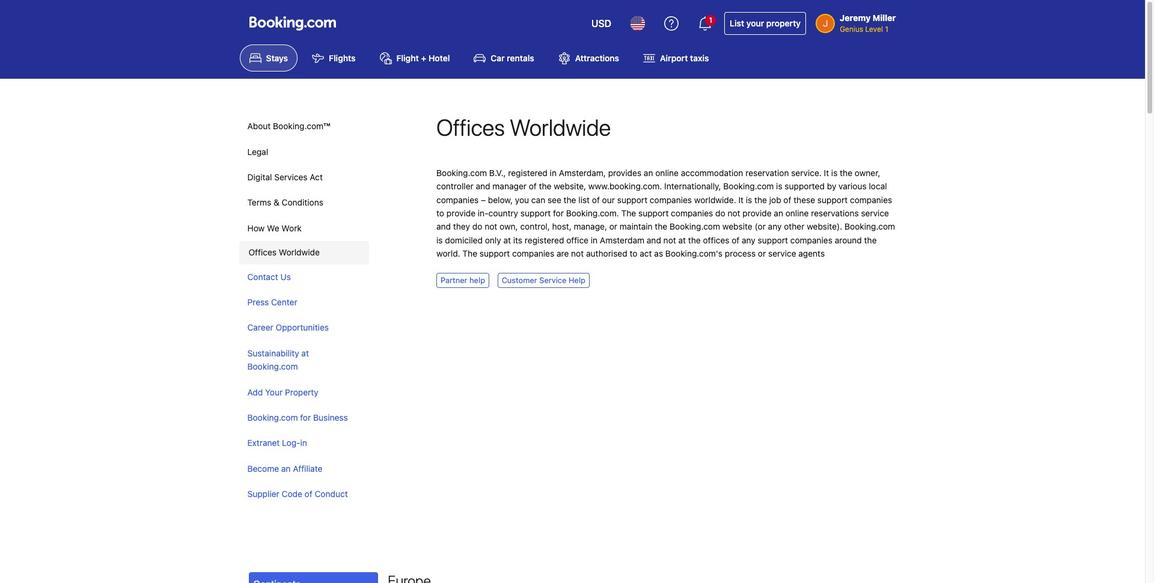 Task type: describe. For each thing, give the bounding box(es) containing it.
career opportunities link
[[239, 315, 366, 341]]

list
[[579, 195, 590, 205]]

the left job
[[755, 195, 767, 205]]

1 horizontal spatial to
[[630, 248, 638, 259]]

support down (or
[[758, 235, 788, 245]]

act
[[640, 248, 652, 259]]

services
[[274, 172, 308, 182]]

for inside "link"
[[300, 412, 311, 423]]

0 vertical spatial to
[[437, 208, 444, 218]]

business
[[313, 412, 348, 423]]

hotel
[[429, 53, 450, 63]]

companies down its
[[512, 248, 554, 259]]

2 horizontal spatial an
[[774, 208, 783, 218]]

about
[[247, 121, 271, 131]]

booking.com up controller at the left top
[[437, 168, 487, 178]]

customer service help
[[502, 275, 586, 285]]

of up can
[[529, 181, 537, 191]]

become an affiliate
[[247, 463, 322, 474]]

1 horizontal spatial at
[[504, 235, 511, 245]]

press center
[[247, 297, 297, 307]]

conduct
[[315, 489, 348, 499]]

digital services act
[[247, 172, 323, 182]]

support down the only
[[480, 248, 510, 259]]

you
[[515, 195, 529, 205]]

local
[[869, 181, 887, 191]]

of right job
[[784, 195, 791, 205]]

1 inside jeremy miller genius level 1
[[885, 25, 889, 34]]

digital
[[247, 172, 272, 182]]

website).
[[807, 222, 842, 232]]

they
[[453, 222, 470, 232]]

companies down local
[[850, 195, 892, 205]]

b.v.,
[[489, 168, 506, 178]]

its
[[513, 235, 523, 245]]

0 vertical spatial any
[[768, 222, 782, 232]]

0 horizontal spatial do
[[472, 222, 482, 232]]

internationally,
[[664, 181, 721, 191]]

only
[[485, 235, 501, 245]]

flight + hotel link
[[370, 44, 460, 72]]

2 horizontal spatial and
[[647, 235, 661, 245]]

airport taxis link
[[634, 44, 719, 72]]

sustainability
[[247, 348, 299, 358]]

customer
[[502, 275, 537, 285]]

booking.com inside sustainability at booking.com
[[247, 361, 298, 372]]

worldwide.
[[694, 195, 736, 205]]

about booking.com™
[[247, 121, 330, 131]]

offices
[[703, 235, 730, 245]]

extranet log-in
[[247, 438, 307, 448]]

stays
[[266, 53, 288, 63]]

terms & conditions link
[[239, 190, 366, 216]]

domiciled
[[445, 235, 483, 245]]

partner
[[441, 275, 467, 285]]

agents
[[799, 248, 825, 259]]

sustainability at booking.com
[[247, 348, 309, 372]]

attractions link
[[549, 44, 629, 72]]

0 vertical spatial registered
[[508, 168, 548, 178]]

1 vertical spatial registered
[[525, 235, 564, 245]]

conditions
[[282, 197, 323, 208]]

the up various
[[840, 168, 853, 178]]

help
[[470, 275, 485, 285]]

usd button
[[584, 9, 619, 38]]

act
[[310, 172, 323, 182]]

1 vertical spatial service
[[768, 248, 796, 259]]

is up the by
[[831, 168, 838, 178]]

manager
[[493, 181, 527, 191]]

the up can
[[539, 181, 552, 191]]

other
[[784, 222, 805, 232]]

taxis
[[690, 53, 709, 63]]

booking.com™
[[273, 121, 330, 131]]

booking.com down reservation
[[723, 181, 774, 191]]

booking.com online hotel reservations image
[[249, 16, 336, 31]]

reservation
[[746, 168, 789, 178]]

booking.com for business link
[[239, 405, 366, 431]]

authorised
[[586, 248, 627, 259]]

0 horizontal spatial or
[[609, 222, 617, 232]]

1 provide from the left
[[447, 208, 476, 218]]

worldwide inside navigation
[[279, 247, 320, 257]]

office
[[566, 235, 589, 245]]

customer service help link
[[498, 273, 590, 288]]

1 horizontal spatial or
[[758, 248, 766, 259]]

1 horizontal spatial offices
[[437, 114, 505, 141]]

press center link
[[239, 290, 366, 315]]

service
[[539, 275, 567, 285]]

sustainability at booking.com link
[[239, 341, 366, 380]]

jeremy miller genius level 1
[[840, 13, 896, 34]]

host,
[[552, 222, 572, 232]]

car rentals
[[491, 53, 534, 63]]

rentals
[[507, 53, 534, 63]]

car
[[491, 53, 505, 63]]

airport
[[660, 53, 688, 63]]

+
[[421, 53, 426, 63]]

0 vertical spatial service
[[861, 208, 889, 218]]

0 vertical spatial and
[[476, 181, 490, 191]]

an inside become an affiliate link
[[281, 463, 291, 474]]

the right around in the top of the page
[[864, 235, 877, 245]]

partner help link
[[437, 273, 489, 288]]

0 vertical spatial online
[[655, 168, 679, 178]]

accommodation
[[681, 168, 743, 178]]

not up the only
[[485, 222, 497, 232]]

for inside booking.com b.v., registered in amsterdam, provides an online accommodation reservation service. it is the owner, controller and manager of the website, www.booking.com. internationally, booking.com is supported by various local companies – below, you can see the list of our support companies worldwide. it is the job of these support companies to provide in-country support for booking.com. the support companies do not provide an online reservations service and they do not own, control, host, manage, or maintain the booking.com website (or any other website). booking.com is domiciled only at its registered office in amsterdam and not at the offices of any support companies around the world. the support companies are not authorised to act as booking.com's process or service agents
[[553, 208, 564, 218]]

process
[[725, 248, 756, 259]]

these
[[794, 195, 815, 205]]

usd
[[592, 18, 612, 29]]



Task type: locate. For each thing, give the bounding box(es) containing it.
at up booking.com's
[[678, 235, 686, 245]]

an left the affiliate
[[281, 463, 291, 474]]

in up 'website,' at the top of page
[[550, 168, 557, 178]]

booking.com down sustainability
[[247, 361, 298, 372]]

terms & conditions
[[247, 197, 323, 208]]

us
[[280, 272, 291, 282]]

provide up (or
[[743, 208, 772, 218]]

service.
[[791, 168, 822, 178]]

provide
[[447, 208, 476, 218], [743, 208, 772, 218]]

career opportunities
[[247, 322, 329, 333]]

maintain
[[620, 222, 653, 232]]

1 vertical spatial in
[[591, 235, 598, 245]]

about booking.com™ link
[[239, 114, 366, 139]]

and up as
[[647, 235, 661, 245]]

offices worldwide up us
[[249, 247, 320, 257]]

booking.com up "offices"
[[670, 222, 720, 232]]

around
[[835, 235, 862, 245]]

to left 'act' on the top right
[[630, 248, 638, 259]]

miller
[[873, 13, 896, 23]]

list your property link
[[725, 12, 806, 35]]

at left its
[[504, 235, 511, 245]]

become
[[247, 463, 279, 474]]

0 horizontal spatial at
[[301, 348, 309, 358]]

1 horizontal spatial for
[[553, 208, 564, 218]]

1 horizontal spatial do
[[715, 208, 725, 218]]

0 horizontal spatial offices worldwide
[[249, 247, 320, 257]]

1 left list
[[709, 16, 712, 25]]

0 horizontal spatial and
[[437, 222, 451, 232]]

or right process
[[758, 248, 766, 259]]

is up job
[[776, 181, 783, 191]]

our
[[602, 195, 615, 205]]

or
[[609, 222, 617, 232], [758, 248, 766, 259]]

airport taxis
[[660, 53, 709, 63]]

1 vertical spatial and
[[437, 222, 451, 232]]

1 down miller on the right top
[[885, 25, 889, 34]]

controller
[[437, 181, 474, 191]]

0 horizontal spatial to
[[437, 208, 444, 218]]

1 horizontal spatial 1
[[885, 25, 889, 34]]

see
[[548, 195, 561, 205]]

the
[[840, 168, 853, 178], [539, 181, 552, 191], [564, 195, 576, 205], [755, 195, 767, 205], [655, 222, 668, 232], [688, 235, 701, 245], [864, 235, 877, 245]]

companies down controller at the left top
[[437, 195, 479, 205]]

0 vertical spatial for
[[553, 208, 564, 218]]

online
[[655, 168, 679, 178], [786, 208, 809, 218]]

1 inside button
[[709, 16, 712, 25]]

are
[[557, 248, 569, 259]]

0 vertical spatial offices worldwide
[[437, 114, 611, 141]]

for up host,
[[553, 208, 564, 218]]

1 vertical spatial any
[[742, 235, 756, 245]]

job
[[769, 195, 781, 205]]

extranet
[[247, 438, 280, 448]]

navigation
[[239, 114, 369, 507]]

booking.com
[[437, 168, 487, 178], [723, 181, 774, 191], [670, 222, 720, 232], [845, 222, 895, 232], [247, 361, 298, 372], [247, 412, 298, 423]]

1 vertical spatial online
[[786, 208, 809, 218]]

0 horizontal spatial it
[[739, 195, 744, 205]]

in down booking.com for business "link"
[[300, 438, 307, 448]]

stays link
[[240, 44, 298, 72]]

registered up manager
[[508, 168, 548, 178]]

at down career opportunities link
[[301, 348, 309, 358]]

booking.com b.v., registered in amsterdam, provides an online accommodation reservation service. it is the owner, controller and manager of the website, www.booking.com. internationally, booking.com is supported by various local companies – below, you can see the list of our support companies worldwide. it is the job of these support companies to provide in-country support for booking.com. the support companies do not provide an online reservations service and they do not own, control, host, manage, or maintain the booking.com website (or any other website). booking.com is domiciled only at its registered office in amsterdam and not at the offices of any support companies around the world. the support companies are not authorised to act as booking.com's process or service agents
[[437, 168, 895, 259]]

any right (or
[[768, 222, 782, 232]]

manage,
[[574, 222, 607, 232]]

1
[[709, 16, 712, 25], [885, 25, 889, 34]]

booking.com inside booking.com for business "link"
[[247, 412, 298, 423]]

companies up agents
[[790, 235, 833, 245]]

0 vertical spatial it
[[824, 168, 829, 178]]

support down the by
[[818, 195, 848, 205]]

1 vertical spatial an
[[774, 208, 783, 218]]

flights
[[329, 53, 356, 63]]

www.booking.com.
[[589, 181, 662, 191]]

your
[[265, 387, 283, 397]]

booking.com.
[[566, 208, 619, 218]]

amsterdam
[[600, 235, 645, 245]]

we
[[267, 223, 279, 233]]

your
[[747, 18, 764, 28]]

0 horizontal spatial provide
[[447, 208, 476, 218]]

an
[[644, 168, 653, 178], [774, 208, 783, 218], [281, 463, 291, 474]]

do down in-
[[472, 222, 482, 232]]

1 horizontal spatial an
[[644, 168, 653, 178]]

how
[[247, 223, 265, 233]]

0 horizontal spatial in
[[300, 438, 307, 448]]

is
[[831, 168, 838, 178], [776, 181, 783, 191], [746, 195, 752, 205], [437, 235, 443, 245]]

0 horizontal spatial the
[[463, 248, 477, 259]]

career
[[247, 322, 273, 333]]

2 vertical spatial in
[[300, 438, 307, 448]]

1 horizontal spatial in
[[550, 168, 557, 178]]

0 horizontal spatial worldwide
[[279, 247, 320, 257]]

not up website in the top of the page
[[728, 208, 740, 218]]

1 horizontal spatial it
[[824, 168, 829, 178]]

supplier code of conduct link
[[239, 482, 366, 507]]

0 horizontal spatial any
[[742, 235, 756, 245]]

country
[[489, 208, 518, 218]]

not up booking.com's
[[664, 235, 676, 245]]

any up process
[[742, 235, 756, 245]]

an right provides
[[644, 168, 653, 178]]

2 horizontal spatial in
[[591, 235, 598, 245]]

booking.com down your
[[247, 412, 298, 423]]

how we work link
[[239, 216, 366, 241]]

1 vertical spatial do
[[472, 222, 482, 232]]

navigation containing about booking.com™
[[239, 114, 369, 507]]

provide up they on the top of the page
[[447, 208, 476, 218]]

of down website in the top of the page
[[732, 235, 740, 245]]

0 vertical spatial the
[[621, 208, 636, 218]]

1 vertical spatial offices worldwide
[[249, 247, 320, 257]]

2 vertical spatial and
[[647, 235, 661, 245]]

of right list
[[592, 195, 600, 205]]

0 horizontal spatial service
[[768, 248, 796, 259]]

the down domiciled
[[463, 248, 477, 259]]

companies down "worldwide." in the right of the page
[[671, 208, 713, 218]]

offices up "contact"
[[249, 247, 277, 257]]

tab
[[249, 572, 378, 583]]

and
[[476, 181, 490, 191], [437, 222, 451, 232], [647, 235, 661, 245]]

1 vertical spatial for
[[300, 412, 311, 423]]

1 horizontal spatial online
[[786, 208, 809, 218]]

1 horizontal spatial and
[[476, 181, 490, 191]]

property
[[285, 387, 319, 397]]

provides
[[608, 168, 642, 178]]

online up internationally,
[[655, 168, 679, 178]]

0 vertical spatial worldwide
[[510, 114, 611, 141]]

not
[[728, 208, 740, 218], [485, 222, 497, 232], [664, 235, 676, 245], [571, 248, 584, 259]]

opportunities
[[276, 322, 329, 333]]

website
[[723, 222, 753, 232]]

press
[[247, 297, 269, 307]]

and up –
[[476, 181, 490, 191]]

0 vertical spatial in
[[550, 168, 557, 178]]

is up world. at the left top
[[437, 235, 443, 245]]

1 vertical spatial or
[[758, 248, 766, 259]]

0 vertical spatial or
[[609, 222, 617, 232]]

support up maintain
[[638, 208, 669, 218]]

control,
[[520, 222, 550, 232]]

1 vertical spatial the
[[463, 248, 477, 259]]

in
[[550, 168, 557, 178], [591, 235, 598, 245], [300, 438, 307, 448]]

companies
[[437, 195, 479, 205], [650, 195, 692, 205], [850, 195, 892, 205], [671, 208, 713, 218], [790, 235, 833, 245], [512, 248, 554, 259]]

1 horizontal spatial offices worldwide
[[437, 114, 611, 141]]

amsterdam,
[[559, 168, 606, 178]]

support down www.booking.com.
[[617, 195, 648, 205]]

and left they on the top of the page
[[437, 222, 451, 232]]

of right code
[[305, 489, 312, 499]]

add your property
[[247, 387, 319, 397]]

list your property
[[730, 18, 801, 28]]

worldwide up the amsterdam,
[[510, 114, 611, 141]]

support up control,
[[521, 208, 551, 218]]

booking.com up around in the top of the page
[[845, 222, 895, 232]]

supplier
[[247, 489, 279, 499]]

2 provide from the left
[[743, 208, 772, 218]]

1 vertical spatial worldwide
[[279, 247, 320, 257]]

companies down internationally,
[[650, 195, 692, 205]]

to down controller at the left top
[[437, 208, 444, 218]]

do down "worldwide." in the right of the page
[[715, 208, 725, 218]]

to
[[437, 208, 444, 218], [630, 248, 638, 259]]

offices up b.v.,
[[437, 114, 505, 141]]

in down manage,
[[591, 235, 598, 245]]

the up booking.com's
[[688, 235, 701, 245]]

at inside sustainability at booking.com
[[301, 348, 309, 358]]

0 horizontal spatial an
[[281, 463, 291, 474]]

1 horizontal spatial service
[[861, 208, 889, 218]]

registered down control,
[[525, 235, 564, 245]]

the
[[621, 208, 636, 218], [463, 248, 477, 259]]

legal
[[247, 146, 268, 157]]

1 horizontal spatial any
[[768, 222, 782, 232]]

1 horizontal spatial provide
[[743, 208, 772, 218]]

extranet log-in link
[[239, 431, 366, 456]]

0 horizontal spatial 1
[[709, 16, 712, 25]]

&
[[274, 197, 279, 208]]

do
[[715, 208, 725, 218], [472, 222, 482, 232]]

2 vertical spatial an
[[281, 463, 291, 474]]

of inside navigation
[[305, 489, 312, 499]]

0 vertical spatial do
[[715, 208, 725, 218]]

list
[[730, 18, 744, 28]]

1 button
[[691, 9, 720, 38]]

1 horizontal spatial the
[[621, 208, 636, 218]]

0 vertical spatial an
[[644, 168, 653, 178]]

work
[[282, 223, 302, 233]]

for left business
[[300, 412, 311, 423]]

1 vertical spatial to
[[630, 248, 638, 259]]

website,
[[554, 181, 586, 191]]

the up maintain
[[621, 208, 636, 218]]

offices worldwide up b.v.,
[[437, 114, 611, 141]]

the down 'website,' at the top of page
[[564, 195, 576, 205]]

partner help
[[441, 275, 485, 285]]

service left agents
[[768, 248, 796, 259]]

0 horizontal spatial online
[[655, 168, 679, 178]]

0 vertical spatial offices
[[437, 114, 505, 141]]

supplier code of conduct
[[247, 489, 348, 499]]

1 vertical spatial it
[[739, 195, 744, 205]]

(or
[[755, 222, 766, 232]]

jeremy
[[840, 13, 871, 23]]

terms
[[247, 197, 271, 208]]

not down office
[[571, 248, 584, 259]]

worldwide
[[510, 114, 611, 141], [279, 247, 320, 257]]

the right maintain
[[655, 222, 668, 232]]

at
[[504, 235, 511, 245], [678, 235, 686, 245], [301, 348, 309, 358]]

1 horizontal spatial worldwide
[[510, 114, 611, 141]]

service down local
[[861, 208, 889, 218]]

0 horizontal spatial for
[[300, 412, 311, 423]]

or up amsterdam
[[609, 222, 617, 232]]

as
[[654, 248, 663, 259]]

it up the by
[[824, 168, 829, 178]]

contact us link
[[239, 264, 366, 290]]

flights link
[[302, 44, 365, 72]]

contact
[[247, 272, 278, 282]]

0 horizontal spatial offices
[[249, 247, 277, 257]]

booking.com's
[[665, 248, 723, 259]]

–
[[481, 195, 486, 205]]

add your property link
[[239, 380, 366, 405]]

is left job
[[746, 195, 752, 205]]

digital services act link
[[239, 165, 366, 190]]

an down job
[[774, 208, 783, 218]]

1 vertical spatial offices
[[249, 247, 277, 257]]

online up other
[[786, 208, 809, 218]]

offices worldwide link
[[239, 241, 369, 264]]

worldwide down how we work link
[[279, 247, 320, 257]]

it right "worldwide." in the right of the page
[[739, 195, 744, 205]]

owner,
[[855, 168, 880, 178]]

2 horizontal spatial at
[[678, 235, 686, 245]]

offices inside navigation
[[249, 247, 277, 257]]



Task type: vqa. For each thing, say whether or not it's contained in the screenshot.
the top 24
no



